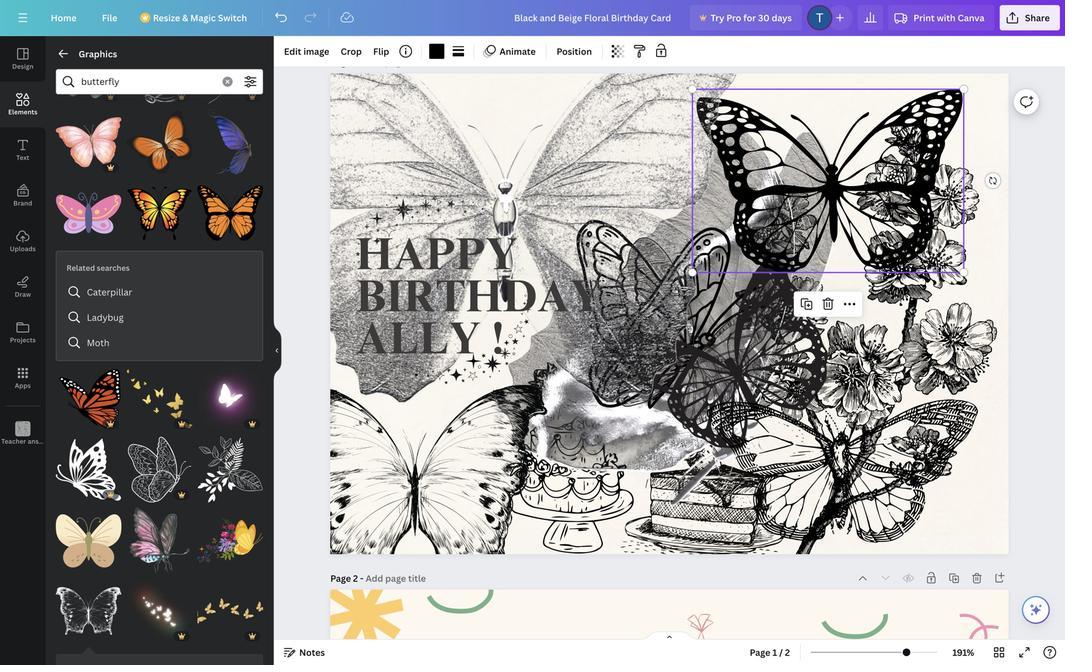 Task type: vqa. For each thing, say whether or not it's contained in the screenshot.
Design title text box
yes



Task type: locate. For each thing, give the bounding box(es) containing it.
!
[[492, 322, 504, 367]]

1 left flip
[[353, 56, 358, 68]]

animate
[[500, 45, 536, 57]]

blur motion butterfly image
[[197, 367, 263, 432]]

for
[[744, 12, 756, 24]]

crop button
[[336, 41, 367, 62]]

design
[[12, 62, 34, 71]]

print with canva
[[914, 12, 985, 24]]

1 vertical spatial 1
[[773, 647, 777, 659]]

file button
[[92, 5, 128, 30]]

draw button
[[0, 264, 46, 310]]

print
[[914, 12, 935, 24]]

1 horizontal spatial 2
[[785, 647, 790, 659]]

resize & magic switch button
[[133, 5, 257, 30]]

cottegecore butterfly nature elements image
[[56, 508, 122, 574]]

page for page 2
[[330, 573, 351, 585]]

home link
[[41, 5, 87, 30]]

1 horizontal spatial 1
[[773, 647, 777, 659]]

0 horizontal spatial 1
[[353, 56, 358, 68]]

page left /
[[750, 647, 771, 659]]

animate button
[[479, 41, 541, 62]]

pro
[[727, 12, 742, 24]]

0 vertical spatial -
[[360, 56, 363, 68]]

edit
[[284, 45, 301, 57]]

page 1 -
[[330, 56, 366, 68]]

notes
[[299, 647, 325, 659]]

crop
[[341, 45, 362, 57]]

2
[[353, 573, 358, 585], [785, 647, 790, 659]]

elements
[[8, 108, 37, 116]]

elements button
[[0, 82, 46, 127]]

/
[[780, 647, 783, 659]]

1
[[353, 56, 358, 68], [773, 647, 777, 659]]

0 vertical spatial 2
[[353, 573, 358, 585]]

butterfly watercolor insect hand painted image
[[127, 508, 192, 574]]

ally !
[[356, 322, 504, 367]]

uploads
[[10, 245, 36, 253]]

golden butterfly image
[[197, 579, 263, 645]]

apps button
[[0, 356, 46, 401]]

3d blue butterfly image
[[197, 109, 263, 175]]

Search graphics search field
[[81, 70, 215, 94]]

2 right /
[[785, 647, 790, 659]]

0 vertical spatial page
[[330, 56, 351, 68]]

position button
[[552, 41, 597, 62]]

0 horizontal spatial 2
[[353, 573, 358, 585]]

0 vertical spatial 1
[[353, 56, 358, 68]]

text button
[[0, 127, 46, 173]]

2 left page title text field
[[353, 573, 358, 585]]

draw
[[15, 290, 31, 299]]

illustration of a butterfly image
[[127, 109, 192, 175]]

1 vertical spatial page
[[330, 573, 351, 585]]

share button
[[1000, 5, 1060, 30]]

1 inside button
[[773, 647, 777, 659]]

page right image
[[330, 56, 351, 68]]

- left flip
[[360, 56, 363, 68]]

with
[[937, 12, 956, 24]]

- left page title text field
[[360, 573, 364, 585]]

1 for -
[[353, 56, 358, 68]]

colorful organic butterfly image
[[56, 180, 122, 246]]

related searches list
[[62, 280, 257, 356]]

page for page 1
[[330, 56, 351, 68]]

canva
[[958, 12, 985, 24]]

shimmering butterflies image
[[127, 579, 192, 645]]

main menu bar
[[0, 0, 1065, 36]]

#000000 image
[[429, 44, 445, 59], [429, 44, 445, 59]]

page
[[330, 56, 351, 68], [330, 573, 351, 585], [750, 647, 771, 659]]

teacher
[[1, 438, 26, 446]]

1 vertical spatial -
[[360, 573, 364, 585]]

illustration of butterfly image
[[197, 180, 263, 246]]

-
[[360, 56, 363, 68], [360, 573, 364, 585]]

1 vertical spatial 2
[[785, 647, 790, 659]]

191% button
[[943, 643, 984, 663]]

position
[[557, 45, 592, 57]]

home
[[51, 12, 77, 24]]

projects button
[[0, 310, 46, 356]]

page left page title text field
[[330, 573, 351, 585]]

related searches
[[67, 263, 130, 273]]

30
[[758, 12, 770, 24]]

decorative butterfly and flowers image
[[197, 508, 263, 574]]

searches
[[97, 263, 130, 273]]

191%
[[953, 647, 975, 659]]

switch
[[218, 12, 247, 24]]

resize & magic switch
[[153, 12, 247, 24]]

2 vertical spatial page
[[750, 647, 771, 659]]

group
[[56, 39, 122, 104], [127, 39, 192, 104], [197, 39, 263, 104], [56, 102, 122, 175], [127, 102, 192, 175], [197, 102, 263, 175], [56, 173, 122, 246], [127, 173, 192, 246], [197, 173, 263, 246], [56, 359, 122, 432], [127, 359, 192, 432], [197, 359, 263, 432], [56, 430, 122, 503], [127, 430, 192, 503], [197, 430, 263, 503], [56, 501, 122, 574], [127, 501, 192, 574], [197, 508, 263, 574], [127, 579, 192, 645], [197, 579, 263, 645]]

try
[[711, 12, 725, 24]]

1 left /
[[773, 647, 777, 659]]

- for page 2 -
[[360, 573, 364, 585]]

teacher answer keys
[[1, 438, 66, 446]]



Task type: describe. For each thing, give the bounding box(es) containing it.
magic
[[190, 12, 216, 24]]

page 1 / 2 button
[[745, 643, 795, 663]]

try pro for 30 days button
[[690, 5, 802, 30]]

projects
[[10, 336, 36, 345]]

keys
[[52, 438, 66, 446]]

notes button
[[279, 643, 330, 663]]

print with canva button
[[889, 5, 995, 30]]

edit image button
[[279, 41, 334, 62]]

watercolor illustration of the blue butterfly image
[[56, 39, 122, 104]]

canva assistant image
[[1029, 603, 1044, 618]]

try pro for 30 days
[[711, 12, 792, 24]]

graphics
[[79, 48, 117, 60]]

image
[[304, 45, 329, 57]]

pink watercolor butterfly image
[[56, 109, 122, 175]]

yellow butterfly image
[[127, 367, 192, 432]]

moth
[[87, 337, 110, 349]]

show pages image
[[639, 632, 700, 642]]

ally
[[356, 322, 481, 367]]

uploads button
[[0, 219, 46, 264]]

days
[[772, 12, 792, 24]]

happy
[[356, 237, 518, 282]]

side panel tab list
[[0, 36, 66, 457]]

flip
[[373, 45, 389, 57]]

- for page 1 -
[[360, 56, 363, 68]]

text
[[16, 153, 29, 162]]

apps
[[15, 382, 31, 390]]

2 inside button
[[785, 647, 790, 659]]

share
[[1025, 12, 1050, 24]]

ladybug button
[[62, 305, 257, 330]]

hide image
[[273, 321, 282, 381]]

;
[[22, 439, 24, 446]]

flip button
[[368, 41, 394, 62]]

brand
[[13, 199, 32, 208]]

ladybug
[[87, 312, 124, 324]]

butterfly admiral image
[[56, 367, 122, 432]]

page 1 / 2
[[750, 647, 790, 659]]

caterpillar button
[[62, 280, 257, 305]]

caterpillar
[[87, 286, 132, 298]]

edit image
[[284, 45, 329, 57]]

vector image image
[[127, 180, 192, 246]]

design button
[[0, 36, 46, 82]]

file
[[102, 12, 117, 24]]

brand button
[[0, 173, 46, 219]]

1 for /
[[773, 647, 777, 659]]

Design title text field
[[504, 5, 685, 30]]

birthday
[[356, 279, 602, 324]]

related
[[67, 263, 95, 273]]

page 2 -
[[330, 573, 366, 585]]

&
[[182, 12, 188, 24]]

page inside button
[[750, 647, 771, 659]]

resize
[[153, 12, 180, 24]]

Page title text field
[[366, 56, 427, 68]]

moth button
[[62, 330, 257, 356]]

Page title text field
[[366, 573, 427, 585]]

answer
[[28, 438, 50, 446]]



